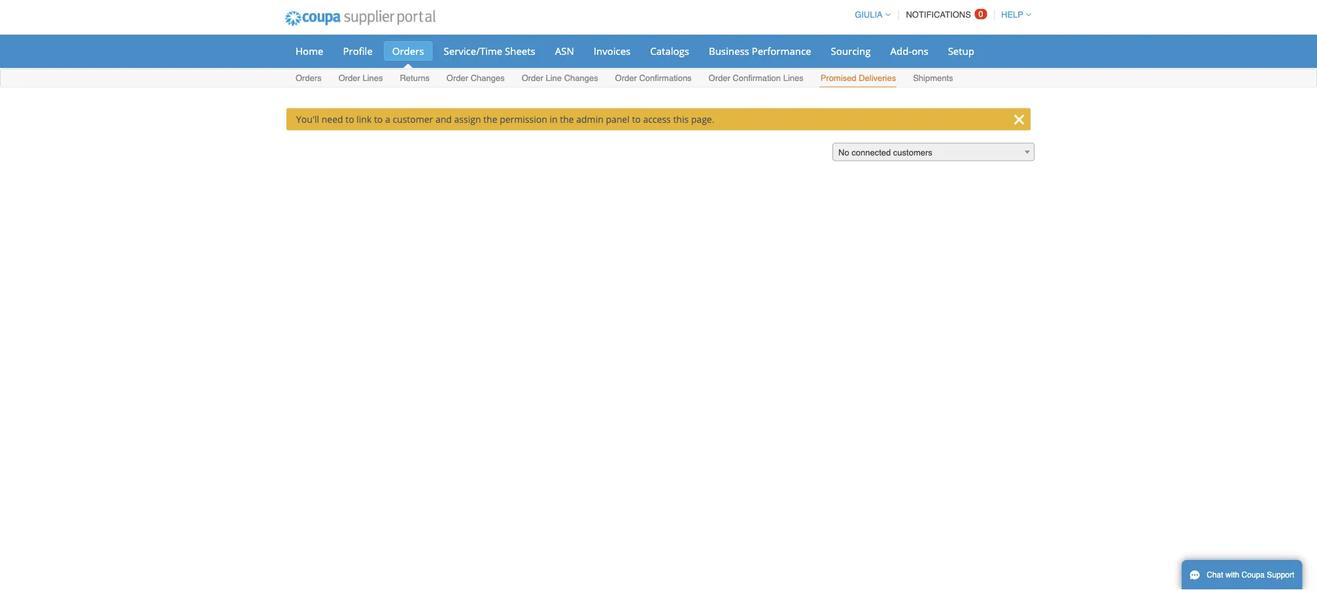 Task type: vqa. For each thing, say whether or not it's contained in the screenshot.
No connected customers field
yes



Task type: describe. For each thing, give the bounding box(es) containing it.
1 the from the left
[[484, 113, 497, 126]]

service/time
[[444, 44, 502, 58]]

3 to from the left
[[632, 113, 641, 126]]

no connected customers
[[839, 148, 933, 158]]

No connected customers text field
[[833, 144, 1034, 162]]

0 vertical spatial orders link
[[384, 41, 433, 61]]

performance
[[752, 44, 812, 58]]

order line changes
[[522, 73, 598, 83]]

chat with coupa support button
[[1182, 561, 1303, 591]]

chat with coupa support
[[1207, 571, 1295, 580]]

giulia link
[[849, 10, 891, 20]]

assign
[[454, 113, 481, 126]]

order changes link
[[446, 70, 505, 87]]

no
[[839, 148, 850, 158]]

help
[[1002, 10, 1024, 20]]

0
[[979, 9, 984, 19]]

sheets
[[505, 44, 536, 58]]

2 changes from the left
[[564, 73, 598, 83]]

profile
[[343, 44, 373, 58]]

notifications
[[906, 10, 971, 20]]

deliveries
[[859, 73, 896, 83]]

2 the from the left
[[560, 113, 574, 126]]

business performance link
[[701, 41, 820, 61]]

add-ons
[[891, 44, 929, 58]]

chat
[[1207, 571, 1224, 580]]

1 to from the left
[[346, 113, 354, 126]]

setup link
[[940, 41, 983, 61]]

line
[[546, 73, 562, 83]]

invoices
[[594, 44, 631, 58]]

support
[[1267, 571, 1295, 580]]

promised deliveries link
[[820, 70, 897, 87]]

returns link
[[399, 70, 430, 87]]

admin
[[576, 113, 604, 126]]

asn
[[555, 44, 574, 58]]

this
[[673, 113, 689, 126]]

link
[[357, 113, 372, 126]]

navigation containing notifications 0
[[849, 2, 1032, 27]]

orders for the bottommost orders link
[[296, 73, 322, 83]]

help link
[[996, 10, 1032, 20]]

business performance
[[709, 44, 812, 58]]

returns
[[400, 73, 430, 83]]

customers
[[893, 148, 933, 158]]

2 lines from the left
[[783, 73, 804, 83]]

order for order line changes
[[522, 73, 544, 83]]

a
[[385, 113, 390, 126]]

you'll need to link to a customer and assign the permission in the admin panel to access this page.
[[296, 113, 715, 126]]

promised deliveries
[[821, 73, 896, 83]]

profile link
[[335, 41, 381, 61]]

order for order confirmation lines
[[709, 73, 731, 83]]

and
[[436, 113, 452, 126]]

order confirmations
[[615, 73, 692, 83]]

asn link
[[547, 41, 583, 61]]

1 vertical spatial orders link
[[295, 70, 322, 87]]

home link
[[287, 41, 332, 61]]

panel
[[606, 113, 630, 126]]

service/time sheets
[[444, 44, 536, 58]]

notifications 0
[[906, 9, 984, 20]]



Task type: locate. For each thing, give the bounding box(es) containing it.
permission
[[500, 113, 547, 126]]

1 horizontal spatial changes
[[564, 73, 598, 83]]

orders down home link
[[296, 73, 322, 83]]

the right in
[[560, 113, 574, 126]]

order changes
[[447, 73, 505, 83]]

business
[[709, 44, 749, 58]]

order down business
[[709, 73, 731, 83]]

0 vertical spatial orders
[[392, 44, 424, 58]]

orders
[[392, 44, 424, 58], [296, 73, 322, 83]]

1 lines from the left
[[363, 73, 383, 83]]

add-ons link
[[882, 41, 937, 61]]

order down service/time
[[447, 73, 468, 83]]

confirmations
[[639, 73, 692, 83]]

1 horizontal spatial the
[[560, 113, 574, 126]]

to
[[346, 113, 354, 126], [374, 113, 383, 126], [632, 113, 641, 126]]

the
[[484, 113, 497, 126], [560, 113, 574, 126]]

order for order lines
[[339, 73, 360, 83]]

order for order confirmations
[[615, 73, 637, 83]]

sourcing
[[831, 44, 871, 58]]

coupa supplier portal image
[[276, 2, 445, 35]]

giulia
[[855, 10, 883, 20]]

lines
[[363, 73, 383, 83], [783, 73, 804, 83]]

with
[[1226, 571, 1240, 580]]

lines down performance
[[783, 73, 804, 83]]

0 horizontal spatial orders link
[[295, 70, 322, 87]]

order
[[339, 73, 360, 83], [447, 73, 468, 83], [522, 73, 544, 83], [615, 73, 637, 83], [709, 73, 731, 83]]

lines down the profile link at the left
[[363, 73, 383, 83]]

0 horizontal spatial lines
[[363, 73, 383, 83]]

coupa
[[1242, 571, 1265, 580]]

order for order changes
[[447, 73, 468, 83]]

1 horizontal spatial orders
[[392, 44, 424, 58]]

order lines link
[[338, 70, 384, 87]]

4 order from the left
[[615, 73, 637, 83]]

orders for topmost orders link
[[392, 44, 424, 58]]

page.
[[691, 113, 715, 126]]

promised
[[821, 73, 857, 83]]

confirmation
[[733, 73, 781, 83]]

setup
[[948, 44, 975, 58]]

shipments link
[[913, 70, 954, 87]]

changes
[[471, 73, 505, 83], [564, 73, 598, 83]]

navigation
[[849, 2, 1032, 27]]

0 horizontal spatial changes
[[471, 73, 505, 83]]

0 horizontal spatial to
[[346, 113, 354, 126]]

in
[[550, 113, 558, 126]]

catalogs
[[650, 44, 689, 58]]

ons
[[912, 44, 929, 58]]

sourcing link
[[823, 41, 880, 61]]

1 changes from the left
[[471, 73, 505, 83]]

add-
[[891, 44, 912, 58]]

2 order from the left
[[447, 73, 468, 83]]

order down the profile link at the left
[[339, 73, 360, 83]]

orders link down home link
[[295, 70, 322, 87]]

orders link up returns
[[384, 41, 433, 61]]

to left a
[[374, 113, 383, 126]]

you'll
[[296, 113, 319, 126]]

changes down service/time sheets link
[[471, 73, 505, 83]]

3 order from the left
[[522, 73, 544, 83]]

customer
[[393, 113, 433, 126]]

need
[[322, 113, 343, 126]]

1 vertical spatial orders
[[296, 73, 322, 83]]

service/time sheets link
[[435, 41, 544, 61]]

to right panel
[[632, 113, 641, 126]]

order lines
[[339, 73, 383, 83]]

2 horizontal spatial to
[[632, 113, 641, 126]]

connected
[[852, 148, 891, 158]]

No connected customers field
[[833, 143, 1035, 162]]

2 to from the left
[[374, 113, 383, 126]]

to left link
[[346, 113, 354, 126]]

order down invoices link
[[615, 73, 637, 83]]

1 horizontal spatial to
[[374, 113, 383, 126]]

1 horizontal spatial lines
[[783, 73, 804, 83]]

invoices link
[[585, 41, 639, 61]]

order confirmation lines
[[709, 73, 804, 83]]

order left line
[[522, 73, 544, 83]]

catalogs link
[[642, 41, 698, 61]]

access
[[643, 113, 671, 126]]

shipments
[[913, 73, 953, 83]]

0 horizontal spatial the
[[484, 113, 497, 126]]

changes right line
[[564, 73, 598, 83]]

orders link
[[384, 41, 433, 61], [295, 70, 322, 87]]

home
[[296, 44, 323, 58]]

1 order from the left
[[339, 73, 360, 83]]

0 horizontal spatial orders
[[296, 73, 322, 83]]

the right 'assign'
[[484, 113, 497, 126]]

order confirmations link
[[615, 70, 693, 87]]

order confirmation lines link
[[708, 70, 804, 87]]

5 order from the left
[[709, 73, 731, 83]]

order line changes link
[[521, 70, 599, 87]]

orders up returns
[[392, 44, 424, 58]]

1 horizontal spatial orders link
[[384, 41, 433, 61]]



